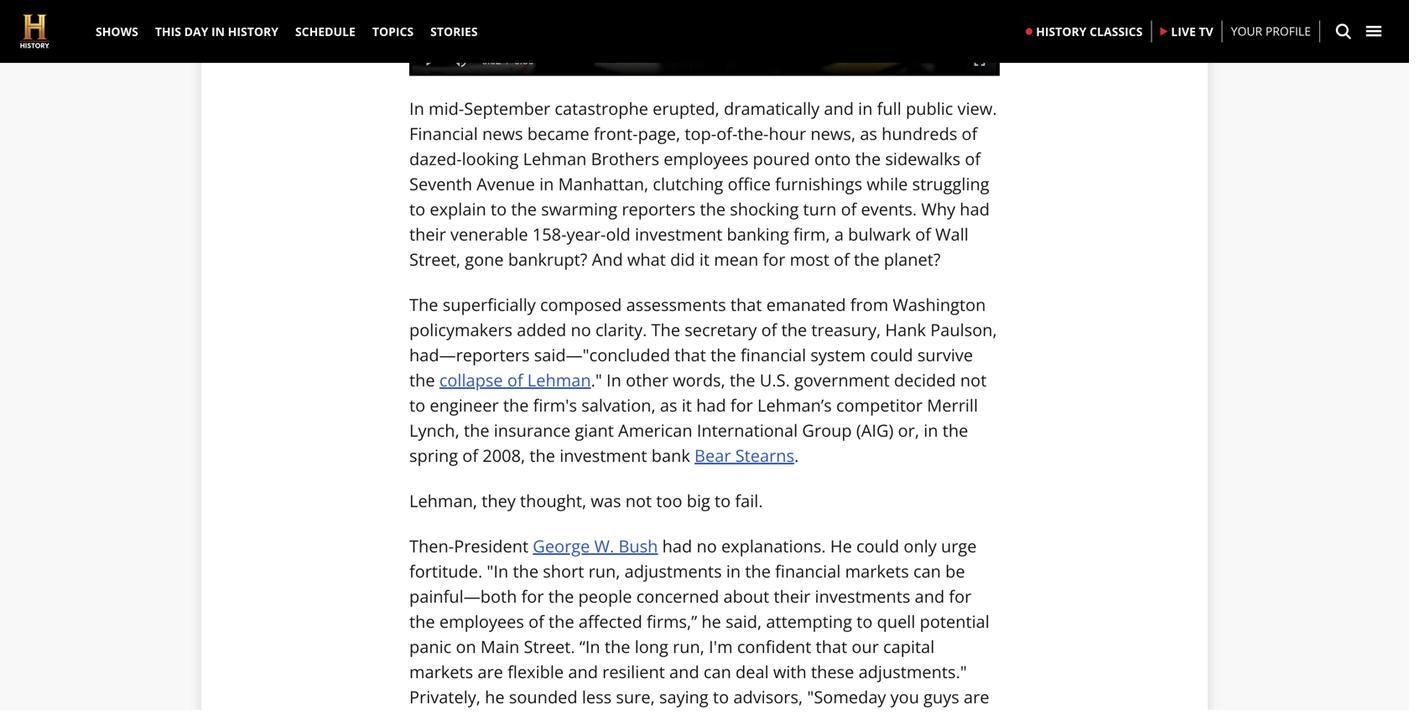 Task type: describe. For each thing, give the bounding box(es) containing it.
while
[[867, 172, 908, 195]]

onto
[[815, 147, 851, 170]]

investment inside ." in other words, the u.s. government decided not to engineer the firm's salvation, as it had for lehman's competitor merrill lynch, the insurance giant american international group (aig) or, in the spring of 2008, the investment bank
[[560, 444, 647, 467]]

became
[[528, 122, 590, 145]]

no inside "the superficially composed assessments that emanated from washington policymakers added no clarity. the secretary of the treasury, hank paulson, had—reporters said—"concluded that the financial system could survive the"
[[571, 318, 591, 341]]

dramatically
[[724, 97, 820, 120]]

from
[[851, 293, 889, 316]]

.
[[795, 444, 799, 467]]

the down emanated
[[782, 318, 808, 341]]

lehman inside in mid-september catastrophe erupted, dramatically and in full public view. financial news became front-page, top-of-the-hour news, as hundreds of dazed-looking lehman brothers employees poured onto the sidewalks of seventh avenue in manhattan, clutching office furnishings while struggling to explain to the swarming reporters the shocking turn of events. why had their venerable 158-year-old investment banking firm, a bulwark of wall street, gone bankrupt? and what did it mean for most of the planet?
[[523, 147, 587, 170]]

clarity.
[[596, 318, 647, 341]]

in right avenue
[[540, 172, 554, 195]]

the down secretary at the top of the page
[[711, 344, 737, 367]]

they
[[482, 490, 516, 513]]

it inside ." in other words, the u.s. government decided not to engineer the firm's salvation, as it had for lehman's competitor merrill lynch, the insurance giant american international group (aig) or, in the spring of 2008, the investment bank
[[682, 394, 692, 417]]

the up panic
[[410, 610, 435, 634]]

sure,
[[616, 686, 655, 709]]

explanations.
[[722, 535, 826, 558]]

the down avenue
[[511, 198, 537, 221]]

panic
[[410, 636, 452, 659]]

had inside ." in other words, the u.s. government decided not to engineer the firm's salvation, as it had for lehman's competitor merrill lynch, the insurance giant american international group (aig) or, in the spring of 2008, the investment bank
[[697, 394, 727, 417]]

collapse of lehman
[[440, 369, 591, 392]]

as inside in mid-september catastrophe erupted, dramatically and in full public view. financial news became front-page, top-of-the-hour news, as hundreds of dazed-looking lehman brothers employees poured onto the sidewalks of seventh avenue in manhattan, clutching office furnishings while struggling to explain to the swarming reporters the shocking turn of events. why had their venerable 158-year-old investment banking firm, a bulwark of wall street, gone bankrupt? and what did it mean for most of the planet?
[[860, 122, 878, 145]]

lehman, they thought, was not too big to fail.
[[410, 490, 763, 513]]

." in other words, the u.s. government decided not to engineer the firm's salvation, as it had for lehman's competitor merrill lynch, the insurance giant american international group (aig) or, in the spring of 2008, the investment bank
[[410, 369, 987, 467]]

competitor
[[837, 394, 923, 417]]

old
[[606, 223, 631, 246]]

"in
[[580, 636, 601, 659]]

to inside ." in other words, the u.s. government decided not to engineer the firm's salvation, as it had for lehman's competitor merrill lynch, the insurance giant american international group (aig) or, in the spring of 2008, the investment bank
[[410, 394, 426, 417]]

1 vertical spatial run,
[[673, 636, 705, 659]]

had—reporters
[[410, 344, 530, 367]]

main
[[481, 636, 520, 659]]

had inside in mid-september catastrophe erupted, dramatically and in full public view. financial news became front-page, top-of-the-hour news, as hundreds of dazed-looking lehman brothers employees poured onto the sidewalks of seventh avenue in manhattan, clutching office furnishings while struggling to explain to the swarming reporters the shocking turn of events. why had their venerable 158-year-old investment banking firm, a bulwark of wall street, gone bankrupt? and what did it mean for most of the planet?
[[960, 198, 990, 221]]

your profile
[[1232, 23, 1312, 39]]

bear stearns .
[[695, 444, 799, 467]]

of inside had no explanations. he could only urge fortitude. "in the short run, adjustments in the financial markets can be painful—both for the people concerned about their investments and for the employees of the affected firms," he said, attempting to quell potential panic on main street. "in the long run, i'm confident that our capital markets are flexible and resilient and can deal with these adjustments." privately, he sounded less sure, saying to advisors, "someday you gu
[[529, 610, 545, 634]]

attempting
[[767, 610, 853, 634]]

0 horizontal spatial markets
[[410, 661, 473, 684]]

quell
[[877, 610, 916, 634]]

for inside ." in other words, the u.s. government decided not to engineer the firm's salvation, as it had for lehman's competitor merrill lynch, the insurance giant american international group (aig) or, in the spring of 2008, the investment bank
[[731, 394, 754, 417]]

the-
[[738, 122, 769, 145]]

shocking
[[730, 198, 799, 221]]

the down clutching
[[700, 198, 726, 221]]

and down the '"in'
[[568, 661, 598, 684]]

could inside had no explanations. he could only urge fortitude. "in the short run, adjustments in the financial markets can be painful—both for the people concerned about their investments and for the employees of the affected firms," he said, attempting to quell potential panic on main street. "in the long run, i'm confident that our capital markets are flexible and resilient and can deal with these adjustments." privately, he sounded less sure, saying to advisors, "someday you gu
[[857, 535, 900, 558]]

day
[[184, 23, 208, 39]]

1 vertical spatial can
[[704, 661, 732, 684]]

shows link
[[87, 0, 147, 63]]

in inside ." in other words, the u.s. government decided not to engineer the firm's salvation, as it had for lehman's competitor merrill lynch, the insurance giant american international group (aig) or, in the spring of 2008, the investment bank
[[607, 369, 622, 392]]

our
[[852, 636, 879, 659]]

the up about
[[746, 560, 771, 583]]

shows
[[96, 23, 138, 39]]

that inside had no explanations. he could only urge fortitude. "in the short run, adjustments in the financial markets can be painful—both for the people concerned about their investments and for the employees of the affected firms," he said, attempting to quell potential panic on main street. "in the long run, i'm confident that our capital markets are flexible and resilient and can deal with these adjustments." privately, he sounded less sure, saying to advisors, "someday you gu
[[816, 636, 848, 659]]

the down insurance
[[530, 444, 556, 467]]

seventh
[[410, 172, 473, 195]]

bank
[[652, 444, 691, 467]]

capital
[[884, 636, 935, 659]]

are
[[478, 661, 503, 684]]

with
[[774, 661, 807, 684]]

mean
[[714, 248, 759, 271]]

the up while
[[856, 147, 881, 170]]

it inside in mid-september catastrophe erupted, dramatically and in full public view. financial news became front-page, top-of-the-hour news, as hundreds of dazed-looking lehman brothers employees poured onto the sidewalks of seventh avenue in manhattan, clutching office furnishings while struggling to explain to the swarming reporters the shocking turn of events. why had their venerable 158-year-old investment banking firm, a bulwark of wall street, gone bankrupt? and what did it mean for most of the planet?
[[700, 248, 710, 271]]

people
[[579, 585, 632, 608]]

0 vertical spatial markets
[[846, 560, 910, 583]]

view.
[[958, 97, 998, 120]]

firm,
[[794, 223, 831, 246]]

fail.
[[735, 490, 763, 513]]

looking
[[462, 147, 519, 170]]

the down affected
[[605, 636, 631, 659]]

1 vertical spatial the
[[652, 318, 681, 341]]

government
[[795, 369, 890, 392]]

to up our
[[857, 610, 873, 634]]

a
[[835, 223, 844, 246]]

september
[[464, 97, 551, 120]]

gone
[[465, 248, 504, 271]]

why
[[922, 198, 956, 221]]

w.
[[595, 535, 615, 558]]

and
[[592, 248, 623, 271]]

the down collapse of lehman link
[[503, 394, 529, 417]]

the down short
[[549, 585, 574, 608]]

1 horizontal spatial history
[[1037, 23, 1087, 39]]

furnishings
[[776, 172, 863, 195]]

i'm
[[709, 636, 733, 659]]

of up struggling
[[965, 147, 981, 170]]

(aig)
[[857, 419, 894, 442]]

could inside "the superficially composed assessments that emanated from washington policymakers added no clarity. the secretary of the treasury, hank paulson, had—reporters said—"concluded that the financial system could survive the"
[[871, 344, 914, 367]]

struggling
[[913, 172, 990, 195]]

saying
[[660, 686, 709, 709]]

treasury,
[[812, 318, 881, 341]]

other
[[626, 369, 669, 392]]

bush
[[619, 535, 658, 558]]

had inside had no explanations. he could only urge fortitude. "in the short run, adjustments in the financial markets can be painful—both for the people concerned about their investments and for the employees of the affected firms," he said, attempting to quell potential panic on main street. "in the long run, i'm confident that our capital markets are flexible and resilient and can deal with these adjustments." privately, he sounded less sure, saying to advisors, "someday you gu
[[663, 535, 693, 558]]

the left collapse
[[410, 369, 435, 392]]

sidewalks
[[886, 147, 961, 170]]

to right saying
[[713, 686, 729, 709]]

lehman's
[[758, 394, 832, 417]]

live tv
[[1172, 23, 1214, 39]]

0 vertical spatial in
[[211, 23, 225, 39]]

street,
[[410, 248, 461, 271]]

year-
[[567, 223, 606, 246]]

1 horizontal spatial can
[[914, 560, 942, 583]]

0 horizontal spatial the
[[410, 293, 439, 316]]

in inside in mid-september catastrophe erupted, dramatically and in full public view. financial news became front-page, top-of-the-hour news, as hundreds of dazed-looking lehman brothers employees poured onto the sidewalks of seventh avenue in manhattan, clutching office furnishings while struggling to explain to the swarming reporters the shocking turn of events. why had their venerable 158-year-old investment banking firm, a bulwark of wall street, gone bankrupt? and what did it mean for most of the planet?
[[410, 97, 425, 120]]

he
[[831, 535, 853, 558]]

1 vertical spatial not
[[626, 490, 652, 513]]

u.s.
[[760, 369, 790, 392]]

open menu image
[[1366, 23, 1383, 40]]

tv
[[1200, 23, 1214, 39]]

salvation,
[[582, 394, 656, 417]]

avenue
[[477, 172, 535, 195]]

giant
[[575, 419, 614, 442]]

lynch,
[[410, 419, 460, 442]]

group containing 0:02
[[410, 41, 1000, 76]]

topics
[[372, 23, 414, 39]]



Task type: locate. For each thing, give the bounding box(es) containing it.
as down full
[[860, 122, 878, 145]]

in left mid- at the top left of page
[[410, 97, 425, 120]]

it right did
[[700, 248, 710, 271]]

to down avenue
[[491, 198, 507, 221]]

as up american
[[660, 394, 678, 417]]

short
[[543, 560, 584, 583]]

fortitude.
[[410, 560, 483, 583]]

system
[[811, 344, 866, 367]]

"someday
[[808, 686, 887, 709]]

0 horizontal spatial can
[[704, 661, 732, 684]]

public
[[906, 97, 954, 120]]

1 vertical spatial their
[[774, 585, 811, 608]]

top-
[[685, 122, 717, 145]]

0 vertical spatial as
[[860, 122, 878, 145]]

policymakers
[[410, 318, 513, 341]]

in mid-september catastrophe erupted, dramatically and in full public view. financial news became front-page, top-of-the-hour news, as hundreds of dazed-looking lehman brothers employees poured onto the sidewalks of seventh avenue in manhattan, clutching office furnishings while struggling to explain to the swarming reporters the shocking turn of events. why had their venerable 158-year-old investment banking firm, a bulwark of wall street, gone bankrupt? and what did it mean for most of the planet?
[[410, 97, 998, 271]]

too
[[657, 490, 683, 513]]

of right collapse
[[508, 369, 523, 392]]

that up these
[[816, 636, 848, 659]]

erupted,
[[653, 97, 720, 120]]

thought,
[[520, 490, 587, 513]]

of down view. on the right
[[962, 122, 978, 145]]

and up saying
[[670, 661, 700, 684]]

for inside in mid-september catastrophe erupted, dramatically and in full public view. financial news became front-page, top-of-the-hour news, as hundreds of dazed-looking lehman brothers employees poured onto the sidewalks of seventh avenue in manhattan, clutching office furnishings while struggling to explain to the swarming reporters the shocking turn of events. why had their venerable 158-year-old investment banking firm, a bulwark of wall street, gone bankrupt? and what did it mean for most of the planet?
[[763, 248, 786, 271]]

not left too
[[626, 490, 652, 513]]

0 horizontal spatial run,
[[589, 560, 621, 583]]

firms,"
[[647, 610, 698, 634]]

158-
[[533, 223, 567, 246]]

and
[[824, 97, 854, 120], [915, 585, 945, 608], [568, 661, 598, 684], [670, 661, 700, 684]]

collapse
[[440, 369, 503, 392]]

2 horizontal spatial that
[[816, 636, 848, 659]]

2 vertical spatial had
[[663, 535, 693, 558]]

0 horizontal spatial history
[[228, 23, 279, 39]]

1 vertical spatial no
[[697, 535, 717, 558]]

less
[[582, 686, 612, 709]]

/
[[507, 55, 509, 66]]

had down the words,
[[697, 394, 727, 417]]

that up secretary at the top of the page
[[731, 293, 762, 316]]

he up the i'm
[[702, 610, 722, 634]]

0 vertical spatial financial
[[741, 344, 807, 367]]

history
[[1037, 23, 1087, 39], [228, 23, 279, 39]]

1 vertical spatial investment
[[560, 444, 647, 467]]

painful—both
[[410, 585, 517, 608]]

1 horizontal spatial no
[[697, 535, 717, 558]]

2 vertical spatial in
[[607, 369, 622, 392]]

for up international
[[731, 394, 754, 417]]

page,
[[638, 122, 681, 145]]

the up street.
[[549, 610, 575, 634]]

history left the classics on the right of the page
[[1037, 23, 1087, 39]]

you
[[891, 686, 920, 709]]

to
[[410, 198, 426, 221], [491, 198, 507, 221], [410, 394, 426, 417], [715, 490, 731, 513], [857, 610, 873, 634], [713, 686, 729, 709]]

these
[[812, 661, 855, 684]]

mid-
[[429, 97, 464, 120]]

0 vertical spatial could
[[871, 344, 914, 367]]

said—"concluded
[[534, 344, 671, 367]]

no up 'adjustments'
[[697, 535, 717, 558]]

the up policymakers
[[410, 293, 439, 316]]

0 horizontal spatial he
[[485, 686, 505, 709]]

could right he
[[857, 535, 900, 558]]

0 vertical spatial that
[[731, 293, 762, 316]]

1 vertical spatial could
[[857, 535, 900, 558]]

1 horizontal spatial that
[[731, 293, 762, 316]]

financial inside had no explanations. he could only urge fortitude. "in the short run, adjustments in the financial markets can be painful—both for the people concerned about their investments and for the employees of the affected firms," he said, attempting to quell potential panic on main street. "in the long run, i'm confident that our capital markets are flexible and resilient and can deal with these adjustments." privately, he sounded less sure, saying to advisors, "someday you gu
[[776, 560, 841, 583]]

about
[[724, 585, 770, 608]]

1 horizontal spatial as
[[860, 122, 878, 145]]

investment inside in mid-september catastrophe erupted, dramatically and in full public view. financial news became front-page, top-of-the-hour news, as hundreds of dazed-looking lehman brothers employees poured onto the sidewalks of seventh avenue in manhattan, clutching office furnishings while struggling to explain to the swarming reporters the shocking turn of events. why had their venerable 158-year-old investment banking firm, a bulwark of wall street, gone bankrupt? and what did it mean for most of the planet?
[[635, 223, 723, 246]]

events.
[[861, 198, 917, 221]]

employees inside had no explanations. he could only urge fortitude. "in the short run, adjustments in the financial markets can be painful—both for the people concerned about their investments and for the employees of the affected firms," he said, attempting to quell potential panic on main street. "in the long run, i'm confident that our capital markets are flexible and resilient and can deal with these adjustments." privately, he sounded less sure, saying to advisors, "someday you gu
[[440, 610, 524, 634]]

washington
[[893, 293, 986, 316]]

as inside ." in other words, the u.s. government decided not to engineer the firm's salvation, as it had for lehman's competitor merrill lynch, the insurance giant american international group (aig) or, in the spring of 2008, the investment bank
[[660, 394, 678, 417]]

the down "then-president george w. bush"
[[513, 560, 539, 583]]

1 vertical spatial he
[[485, 686, 505, 709]]

0 horizontal spatial it
[[682, 394, 692, 417]]

1 vertical spatial markets
[[410, 661, 473, 684]]

0 horizontal spatial employees
[[440, 610, 524, 634]]

not inside ." in other words, the u.s. government decided not to engineer the firm's salvation, as it had for lehman's competitor merrill lynch, the insurance giant american international group (aig) or, in the spring of 2008, the investment bank
[[961, 369, 987, 392]]

1 horizontal spatial run,
[[673, 636, 705, 659]]

spring
[[410, 444, 458, 467]]

long
[[635, 636, 669, 659]]

lehman up firm's on the left bottom of page
[[528, 369, 591, 392]]

employees
[[664, 147, 749, 170], [440, 610, 524, 634]]

1 vertical spatial had
[[697, 394, 727, 417]]

full
[[878, 97, 902, 120]]

group
[[410, 41, 1000, 76]]

banking
[[727, 223, 790, 246]]

he down are
[[485, 686, 505, 709]]

superficially
[[443, 293, 536, 316]]

in right or,
[[924, 419, 939, 442]]

1 horizontal spatial markets
[[846, 560, 910, 583]]

run, down w.
[[589, 560, 621, 583]]

1 vertical spatial employees
[[440, 610, 524, 634]]

in right day
[[211, 23, 225, 39]]

2 horizontal spatial in
[[607, 369, 622, 392]]

the down the merrill
[[943, 419, 969, 442]]

and up news,
[[824, 97, 854, 120]]

1 vertical spatial that
[[675, 344, 707, 367]]

concerned
[[637, 585, 719, 608]]

venerable
[[451, 223, 528, 246]]

2 vertical spatial that
[[816, 636, 848, 659]]

in up about
[[727, 560, 741, 583]]

then-
[[410, 535, 454, 558]]

1 horizontal spatial their
[[774, 585, 811, 608]]

0 vertical spatial employees
[[664, 147, 749, 170]]

of inside ." in other words, the u.s. government decided not to engineer the firm's salvation, as it had for lehman's competitor merrill lynch, the insurance giant american international group (aig) or, in the spring of 2008, the investment bank
[[463, 444, 478, 467]]

deal
[[736, 661, 769, 684]]

1 horizontal spatial the
[[652, 318, 681, 341]]

bear
[[695, 444, 731, 467]]

for down the banking
[[763, 248, 786, 271]]

had up 'adjustments'
[[663, 535, 693, 558]]

schedule link
[[287, 0, 364, 63]]

can down the i'm
[[704, 661, 732, 684]]

employees up on
[[440, 610, 524, 634]]

0 horizontal spatial as
[[660, 394, 678, 417]]

employees inside in mid-september catastrophe erupted, dramatically and in full public view. financial news became front-page, top-of-the-hour news, as hundreds of dazed-looking lehman brothers employees poured onto the sidewalks of seventh avenue in manhattan, clutching office furnishings while struggling to explain to the swarming reporters the shocking turn of events. why had their venerable 158-year-old investment banking firm, a bulwark of wall street, gone bankrupt? and what did it mean for most of the planet?
[[664, 147, 749, 170]]

financial down he
[[776, 560, 841, 583]]

group
[[803, 419, 852, 442]]

manhattan,
[[559, 172, 649, 195]]

investment down giant
[[560, 444, 647, 467]]

it
[[700, 248, 710, 271], [682, 394, 692, 417]]

0 horizontal spatial in
[[211, 23, 225, 39]]

brothers
[[591, 147, 660, 170]]

0 horizontal spatial that
[[675, 344, 707, 367]]

the left u.s.
[[730, 369, 756, 392]]

insurance
[[494, 419, 571, 442]]

in right ."
[[607, 369, 622, 392]]

bankrupt?
[[508, 248, 588, 271]]

1 horizontal spatial not
[[961, 369, 987, 392]]

had no explanations. he could only urge fortitude. "in the short run, adjustments in the financial markets can be painful—both for the people concerned about their investments and for the employees of the affected firms," he said, attempting to quell potential panic on main street. "in the long run, i'm confident that our capital markets are flexible and resilient and can deal with these adjustments." privately, he sounded less sure, saying to advisors, "someday you gu
[[410, 535, 990, 711]]

1 horizontal spatial employees
[[664, 147, 749, 170]]

investment up did
[[635, 223, 723, 246]]

in inside ." in other words, the u.s. government decided not to engineer the firm's salvation, as it had for lehman's competitor merrill lynch, the insurance giant american international group (aig) or, in the spring of 2008, the investment bank
[[924, 419, 939, 442]]

0 vertical spatial run,
[[589, 560, 621, 583]]

that up the words,
[[675, 344, 707, 367]]

could down 'hank' on the top right of page
[[871, 344, 914, 367]]

big
[[687, 490, 711, 513]]

2 horizontal spatial had
[[960, 198, 990, 221]]

dazed-
[[410, 147, 462, 170]]

0 vertical spatial investment
[[635, 223, 723, 246]]

affected
[[579, 610, 643, 634]]

of left "2008,"
[[463, 444, 478, 467]]

stearns
[[736, 444, 795, 467]]

0 vertical spatial their
[[410, 223, 446, 246]]

of inside "the superficially composed assessments that emanated from washington policymakers added no clarity. the secretary of the treasury, hank paulson, had—reporters said—"concluded that the financial system could survive the"
[[762, 318, 777, 341]]

had
[[960, 198, 990, 221], [697, 394, 727, 417], [663, 535, 693, 558]]

to down seventh
[[410, 198, 426, 221]]

0 horizontal spatial their
[[410, 223, 446, 246]]

markets up privately,
[[410, 661, 473, 684]]

advisors,
[[734, 686, 803, 709]]

for down short
[[522, 585, 544, 608]]

0 vertical spatial it
[[700, 248, 710, 271]]

employees down top-
[[664, 147, 749, 170]]

0 vertical spatial can
[[914, 560, 942, 583]]

hank
[[886, 318, 927, 341]]

the down bulwark
[[854, 248, 880, 271]]

1 horizontal spatial had
[[697, 394, 727, 417]]

the down assessments
[[652, 318, 681, 341]]

had up wall
[[960, 198, 990, 221]]

financial
[[410, 122, 478, 145]]

0 vertical spatial no
[[571, 318, 591, 341]]

run, down the 'firms,"'
[[673, 636, 705, 659]]

of down emanated
[[762, 318, 777, 341]]

decided
[[895, 369, 956, 392]]

1 horizontal spatial in
[[410, 97, 425, 120]]

"in
[[487, 560, 509, 583]]

hour
[[769, 122, 807, 145]]

to right big
[[715, 490, 731, 513]]

catastrophe
[[555, 97, 649, 120]]

and up the potential
[[915, 585, 945, 608]]

to up lynch,
[[410, 394, 426, 417]]

street.
[[524, 636, 575, 659]]

0 vertical spatial not
[[961, 369, 987, 392]]

engineer
[[430, 394, 499, 417]]

of down a
[[834, 248, 850, 271]]

history right day
[[228, 23, 279, 39]]

1 horizontal spatial he
[[702, 610, 722, 634]]

in inside had no explanations. he could only urge fortitude. "in the short run, adjustments in the financial markets can be painful—both for the people concerned about their investments and for the employees of the affected firms," he said, attempting to quell potential panic on main street. "in the long run, i'm confident that our capital markets are flexible and resilient and can deal with these adjustments." privately, he sounded less sure, saying to advisors, "someday you gu
[[727, 560, 741, 583]]

their inside had no explanations. he could only urge fortitude. "in the short run, adjustments in the financial markets can be painful—both for the people concerned about their investments and for the employees of the affected firms," he said, attempting to quell potential panic on main street. "in the long run, i'm confident that our capital markets are flexible and resilient and can deal with these adjustments." privately, he sounded less sure, saying to advisors, "someday you gu
[[774, 585, 811, 608]]

assessments
[[627, 293, 727, 316]]

markets up investments in the right of the page
[[846, 560, 910, 583]]

0 vertical spatial lehman
[[523, 147, 587, 170]]

what
[[628, 248, 666, 271]]

can
[[914, 560, 942, 583], [704, 661, 732, 684]]

financial inside "the superficially composed assessments that emanated from washington policymakers added no clarity. the secretary of the treasury, hank paulson, had—reporters said—"concluded that the financial system could survive the"
[[741, 344, 807, 367]]

emanated
[[767, 293, 846, 316]]

adjustments."
[[859, 661, 967, 684]]

their up street,
[[410, 223, 446, 246]]

news,
[[811, 122, 856, 145]]

of
[[962, 122, 978, 145], [965, 147, 981, 170], [841, 198, 857, 221], [916, 223, 932, 246], [834, 248, 850, 271], [762, 318, 777, 341], [508, 369, 523, 392], [463, 444, 478, 467], [529, 610, 545, 634]]

0 horizontal spatial no
[[571, 318, 591, 341]]

0 horizontal spatial had
[[663, 535, 693, 558]]

not up the merrill
[[961, 369, 987, 392]]

this day in history
[[155, 23, 279, 39]]

lehman down became
[[523, 147, 587, 170]]

of up a
[[841, 198, 857, 221]]

of up street.
[[529, 610, 545, 634]]

no down the composed
[[571, 318, 591, 341]]

schedule
[[295, 23, 356, 39]]

1 vertical spatial in
[[410, 97, 425, 120]]

paulson,
[[931, 318, 998, 341]]

in left full
[[859, 97, 873, 120]]

1 vertical spatial as
[[660, 394, 678, 417]]

did
[[671, 248, 695, 271]]

of up planet?
[[916, 223, 932, 246]]

0 vertical spatial the
[[410, 293, 439, 316]]

this
[[155, 23, 181, 39]]

for down be
[[950, 585, 972, 608]]

planet?
[[884, 248, 941, 271]]

1 horizontal spatial it
[[700, 248, 710, 271]]

1 vertical spatial financial
[[776, 560, 841, 583]]

and inside in mid-september catastrophe erupted, dramatically and in full public view. financial news became front-page, top-of-the-hour news, as hundreds of dazed-looking lehman brothers employees poured onto the sidewalks of seventh avenue in manhattan, clutching office furnishings while struggling to explain to the swarming reporters the shocking turn of events. why had their venerable 158-year-old investment banking firm, a bulwark of wall street, gone bankrupt? and what did it mean for most of the planet?
[[824, 97, 854, 120]]

can down only
[[914, 560, 942, 583]]

1 vertical spatial lehman
[[528, 369, 591, 392]]

0:02
[[482, 55, 502, 66]]

1 vertical spatial it
[[682, 394, 692, 417]]

investment
[[635, 223, 723, 246], [560, 444, 647, 467]]

their up attempting
[[774, 585, 811, 608]]

0 vertical spatial had
[[960, 198, 990, 221]]

american
[[619, 419, 693, 442]]

0 horizontal spatial not
[[626, 490, 652, 513]]

this day in history link
[[147, 0, 287, 63]]

0 vertical spatial he
[[702, 610, 722, 634]]

the down engineer
[[464, 419, 490, 442]]

it down the words,
[[682, 394, 692, 417]]

your profile link
[[1232, 22, 1312, 41]]

secretary
[[685, 318, 757, 341]]

firm's
[[533, 394, 577, 417]]

history logo image
[[20, 15, 50, 48]]

survive
[[918, 344, 974, 367]]

financial up u.s.
[[741, 344, 807, 367]]

no inside had no explanations. he could only urge fortitude. "in the short run, adjustments in the financial markets can be painful—both for the people concerned about their investments and for the employees of the affected firms," he said, attempting to quell potential panic on main street. "in the long run, i'm confident that our capital markets are flexible and resilient and can deal with these adjustments." privately, he sounded less sure, saying to advisors, "someday you gu
[[697, 535, 717, 558]]

their inside in mid-september catastrophe erupted, dramatically and in full public view. financial news became front-page, top-of-the-hour news, as hundreds of dazed-looking lehman brothers employees poured onto the sidewalks of seventh avenue in manhattan, clutching office furnishings while struggling to explain to the swarming reporters the shocking turn of events. why had their venerable 158-year-old investment banking firm, a bulwark of wall street, gone bankrupt? and what did it mean for most of the planet?
[[410, 223, 446, 246]]



Task type: vqa. For each thing, say whether or not it's contained in the screenshot.
Ancient History
no



